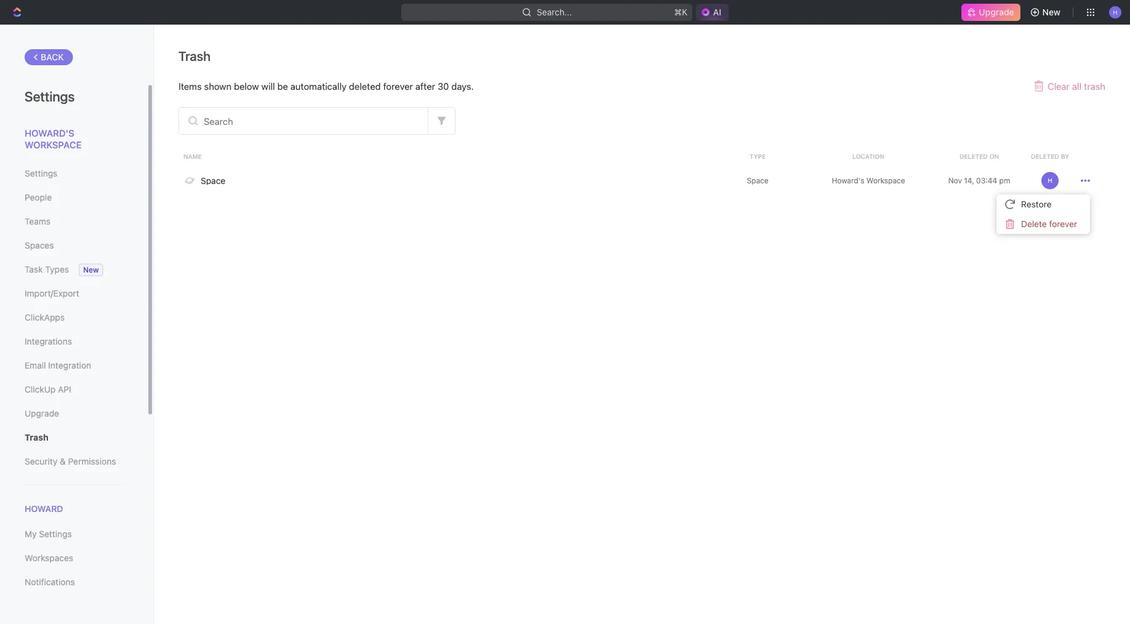 Task type: describe. For each thing, give the bounding box(es) containing it.
1 horizontal spatial upgrade link
[[962, 4, 1020, 21]]

teams link
[[25, 211, 123, 232]]

search...
[[537, 7, 572, 17]]

integrations link
[[25, 331, 123, 352]]

howard
[[25, 504, 63, 514]]

clickapps link
[[25, 307, 123, 328]]

1 horizontal spatial howard's workspace
[[832, 176, 905, 185]]

upgrade inside "settings" element
[[25, 408, 59, 419]]

1 vertical spatial workspace
[[867, 176, 905, 185]]

types
[[45, 264, 69, 275]]

restore
[[1021, 199, 1052, 209]]

deleted by
[[1031, 153, 1069, 160]]

all
[[1072, 81, 1082, 91]]

email integration link
[[25, 355, 123, 376]]

security & permissions link
[[25, 451, 123, 472]]

trash
[[1084, 81, 1106, 91]]

task
[[25, 264, 43, 275]]

delete forever button
[[1002, 214, 1085, 234]]

clickup
[[25, 384, 56, 395]]

14,
[[964, 176, 974, 185]]

people link
[[25, 187, 123, 208]]

shown
[[204, 81, 232, 91]]

my settings link
[[25, 524, 123, 545]]

clickup api link
[[25, 379, 123, 400]]

Search text field
[[179, 108, 428, 134]]

spaces link
[[25, 235, 123, 256]]

forever inside delete forever button
[[1049, 219, 1077, 229]]

clear all trash
[[1048, 81, 1106, 91]]

1 horizontal spatial howard's
[[832, 176, 865, 185]]

howard's workspace inside "settings" element
[[25, 127, 82, 150]]

back
[[41, 52, 64, 62]]

days.
[[451, 81, 474, 91]]

new button
[[1025, 2, 1068, 22]]

deleted
[[349, 81, 381, 91]]

0 horizontal spatial space
[[201, 175, 225, 186]]

1 horizontal spatial upgrade
[[979, 7, 1014, 17]]

teams
[[25, 216, 50, 227]]

by
[[1061, 153, 1069, 160]]

import/export link
[[25, 283, 123, 304]]

type
[[750, 153, 766, 160]]

integration
[[48, 360, 91, 371]]

nov
[[948, 176, 962, 185]]

delete forever
[[1021, 219, 1077, 229]]

&
[[60, 456, 66, 467]]

my
[[25, 529, 37, 539]]

30
[[438, 81, 449, 91]]

below
[[234, 81, 259, 91]]

restore button
[[1002, 195, 1085, 214]]

clickapps
[[25, 312, 65, 323]]

2 vertical spatial settings
[[39, 529, 72, 539]]

items shown below will be automatically deleted forever after 30 days.
[[179, 81, 474, 91]]

permissions
[[68, 456, 116, 467]]



Task type: locate. For each thing, give the bounding box(es) containing it.
name
[[183, 153, 202, 160]]

1 vertical spatial trash
[[25, 432, 48, 443]]

nov 14, 03:44 pm
[[948, 176, 1010, 185]]

email
[[25, 360, 46, 371]]

0 vertical spatial trash
[[179, 48, 211, 63]]

1 horizontal spatial workspace
[[867, 176, 905, 185]]

will
[[261, 81, 275, 91]]

0 horizontal spatial howard's workspace
[[25, 127, 82, 150]]

howard's workspace up settings link
[[25, 127, 82, 150]]

⌘k
[[674, 7, 688, 17]]

notifications link
[[25, 572, 123, 593]]

workspace
[[25, 139, 82, 150], [867, 176, 905, 185]]

clickup api
[[25, 384, 71, 395]]

trash inside "settings" element
[[25, 432, 48, 443]]

trash up security
[[25, 432, 48, 443]]

forever down the restore button
[[1049, 219, 1077, 229]]

deleted left the on
[[960, 153, 988, 160]]

upgrade link left new button
[[962, 4, 1020, 21]]

howard's inside "settings" element
[[25, 127, 74, 138]]

forever left after
[[383, 81, 413, 91]]

delete
[[1021, 219, 1047, 229]]

1 vertical spatial howard's
[[832, 176, 865, 185]]

howard's up settings link
[[25, 127, 74, 138]]

clear
[[1048, 81, 1070, 91]]

1 deleted from the left
[[960, 153, 988, 160]]

email integration
[[25, 360, 91, 371]]

workspaces link
[[25, 548, 123, 569]]

1 vertical spatial new
[[83, 266, 99, 274]]

back link
[[25, 49, 73, 65]]

workspace down location
[[867, 176, 905, 185]]

howard's workspace
[[25, 127, 82, 150], [832, 176, 905, 185]]

0 horizontal spatial deleted
[[960, 153, 988, 160]]

settings down back link
[[25, 88, 75, 104]]

trash up items
[[179, 48, 211, 63]]

people
[[25, 192, 52, 203]]

upgrade link
[[962, 4, 1020, 21], [25, 403, 123, 424]]

settings up the people
[[25, 168, 57, 179]]

0 horizontal spatial upgrade link
[[25, 403, 123, 424]]

0 vertical spatial howard's workspace
[[25, 127, 82, 150]]

1 horizontal spatial forever
[[1049, 219, 1077, 229]]

0 horizontal spatial howard's
[[25, 127, 74, 138]]

security & permissions
[[25, 456, 116, 467]]

03:44
[[976, 176, 997, 185]]

1 horizontal spatial deleted
[[1031, 153, 1059, 160]]

trash
[[179, 48, 211, 63], [25, 432, 48, 443]]

0 horizontal spatial trash
[[25, 432, 48, 443]]

new inside button
[[1043, 7, 1061, 17]]

workspace inside "settings" element
[[25, 139, 82, 150]]

items
[[179, 81, 202, 91]]

settings right my
[[39, 529, 72, 539]]

0 vertical spatial workspace
[[25, 139, 82, 150]]

upgrade left new button
[[979, 7, 1014, 17]]

import/export
[[25, 288, 79, 299]]

1 horizontal spatial space
[[747, 176, 769, 185]]

on
[[990, 153, 999, 160]]

1 vertical spatial upgrade
[[25, 408, 59, 419]]

deleted on
[[960, 153, 999, 160]]

1 vertical spatial howard's workspace
[[832, 176, 905, 185]]

automatically
[[290, 81, 347, 91]]

forever
[[383, 81, 413, 91], [1049, 219, 1077, 229]]

0 vertical spatial upgrade link
[[962, 4, 1020, 21]]

location
[[853, 153, 885, 160]]

deleted left 'by'
[[1031, 153, 1059, 160]]

0 vertical spatial howard's
[[25, 127, 74, 138]]

0 vertical spatial upgrade
[[979, 7, 1014, 17]]

after
[[415, 81, 435, 91]]

security
[[25, 456, 57, 467]]

trash link
[[25, 427, 123, 448]]

workspaces
[[25, 553, 73, 563]]

1 vertical spatial upgrade link
[[25, 403, 123, 424]]

2 deleted from the left
[[1031, 153, 1059, 160]]

0 horizontal spatial new
[[83, 266, 99, 274]]

my settings
[[25, 529, 72, 539]]

api
[[58, 384, 71, 395]]

task types
[[25, 264, 69, 275]]

0 vertical spatial new
[[1043, 7, 1061, 17]]

space
[[201, 175, 225, 186], [747, 176, 769, 185]]

integrations
[[25, 336, 72, 347]]

settings element
[[0, 25, 154, 624]]

deleted
[[960, 153, 988, 160], [1031, 153, 1059, 160]]

1 vertical spatial settings
[[25, 168, 57, 179]]

0 horizontal spatial forever
[[383, 81, 413, 91]]

pm
[[999, 176, 1010, 185]]

be
[[277, 81, 288, 91]]

0 horizontal spatial workspace
[[25, 139, 82, 150]]

howard's down location
[[832, 176, 865, 185]]

new
[[1043, 7, 1061, 17], [83, 266, 99, 274]]

notifications
[[25, 577, 75, 587]]

deleted for deleted by
[[1031, 153, 1059, 160]]

howard's
[[25, 127, 74, 138], [832, 176, 865, 185]]

1 vertical spatial forever
[[1049, 219, 1077, 229]]

space down name
[[201, 175, 225, 186]]

upgrade
[[979, 7, 1014, 17], [25, 408, 59, 419]]

0 vertical spatial settings
[[25, 88, 75, 104]]

upgrade link down clickup api link
[[25, 403, 123, 424]]

howard's workspace down location
[[832, 176, 905, 185]]

deleted for deleted on
[[960, 153, 988, 160]]

upgrade down "clickup"
[[25, 408, 59, 419]]

settings
[[25, 88, 75, 104], [25, 168, 57, 179], [39, 529, 72, 539]]

1 horizontal spatial new
[[1043, 7, 1061, 17]]

space down type
[[747, 176, 769, 185]]

new inside "settings" element
[[83, 266, 99, 274]]

workspace up settings link
[[25, 139, 82, 150]]

spaces
[[25, 240, 54, 251]]

0 vertical spatial forever
[[383, 81, 413, 91]]

dropdown menu image
[[1081, 176, 1090, 185]]

0 horizontal spatial upgrade
[[25, 408, 59, 419]]

settings link
[[25, 163, 123, 184]]

h
[[1048, 177, 1053, 184]]

1 horizontal spatial trash
[[179, 48, 211, 63]]



Task type: vqa. For each thing, say whether or not it's contained in the screenshot.
the left New
yes



